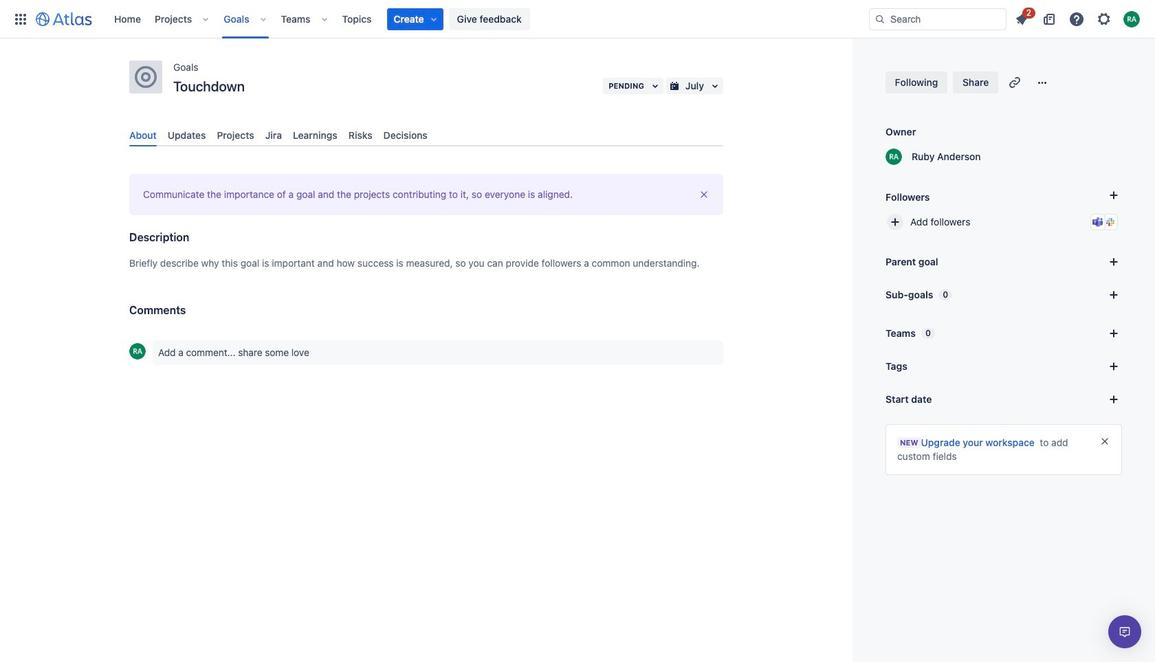 Task type: describe. For each thing, give the bounding box(es) containing it.
settings image
[[1097, 11, 1113, 27]]

0 vertical spatial close banner image
[[699, 189, 710, 200]]

open intercom messenger image
[[1117, 624, 1134, 641]]

notifications image
[[1014, 11, 1031, 27]]

set start date image
[[1106, 392, 1123, 408]]

1 horizontal spatial close banner image
[[1100, 436, 1111, 447]]

add team image
[[1106, 325, 1123, 342]]

top element
[[8, 0, 870, 38]]

help image
[[1069, 11, 1086, 27]]

account image
[[1124, 11, 1141, 27]]

add tag image
[[1106, 358, 1123, 375]]

msteams logo showing  channels are connected to this goal image
[[1093, 217, 1104, 228]]



Task type: locate. For each thing, give the bounding box(es) containing it.
Search field
[[870, 8, 1007, 30]]

tab list
[[124, 124, 729, 147]]

add a follower image
[[1106, 187, 1123, 204]]

add follower image
[[888, 214, 904, 231]]

1 vertical spatial close banner image
[[1100, 436, 1111, 447]]

banner
[[0, 0, 1156, 39]]

0 horizontal spatial close banner image
[[699, 189, 710, 200]]

close banner image
[[699, 189, 710, 200], [1100, 436, 1111, 447]]

search image
[[875, 13, 886, 24]]

switch to... image
[[12, 11, 29, 27]]

more icon image
[[1035, 74, 1052, 91]]

None search field
[[870, 8, 1007, 30]]

slack logo showing nan channels are connected to this goal image
[[1106, 217, 1117, 228]]

goal icon image
[[135, 66, 157, 88]]



